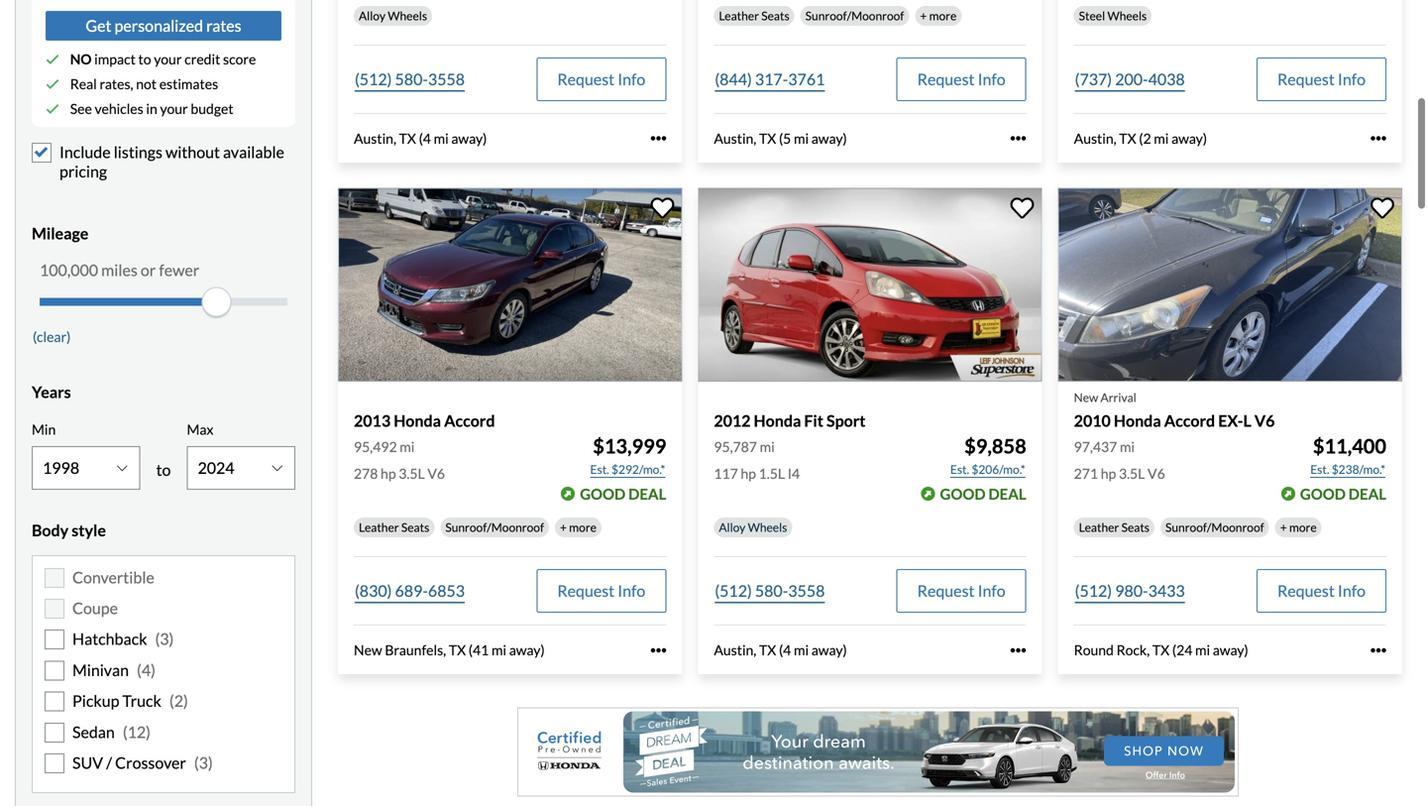 Task type: locate. For each thing, give the bounding box(es) containing it.
wheels for 200-
[[1108, 8, 1148, 23]]

0 vertical spatial new
[[1075, 390, 1099, 404]]

new left braunfels,
[[354, 642, 382, 658]]

(clear)
[[33, 328, 71, 345]]

info
[[618, 69, 646, 89], [978, 69, 1006, 89], [1339, 69, 1366, 89], [618, 581, 646, 600], [978, 581, 1006, 600], [1339, 581, 1366, 600]]

hp inside 95,492 mi 278 hp 3.5l v6
[[381, 465, 396, 482]]

mi inside 95,787 mi 117 hp 1.5l i4
[[760, 438, 775, 455]]

to up body style dropdown button
[[156, 460, 171, 479]]

sedan (12)
[[72, 722, 151, 742]]

ellipsis h image for austin, tx (5 mi away)
[[1011, 131, 1027, 146]]

good down est. $238/mo.* button
[[1301, 485, 1347, 503]]

alloy
[[359, 8, 386, 23], [719, 520, 746, 535]]

1 vertical spatial alloy wheels
[[719, 520, 788, 535]]

1 horizontal spatial (512) 580-3558
[[715, 581, 825, 600]]

$13,999
[[593, 434, 667, 458]]

0 vertical spatial your
[[154, 51, 182, 68]]

1 horizontal spatial good
[[941, 485, 986, 503]]

(4)
[[137, 660, 156, 680]]

include listings without available pricing
[[59, 142, 285, 181]]

austin,
[[354, 130, 397, 147], [714, 130, 757, 147], [1075, 130, 1117, 147], [714, 642, 757, 658]]

(5
[[779, 130, 792, 147]]

no
[[70, 51, 92, 68]]

request info button
[[537, 57, 667, 101], [897, 57, 1027, 101], [1257, 57, 1387, 101], [537, 569, 667, 613], [897, 569, 1027, 613], [1257, 569, 1387, 613]]

3 est. from the left
[[1311, 462, 1330, 477]]

2 horizontal spatial +
[[1281, 520, 1288, 535]]

1 horizontal spatial more
[[930, 8, 957, 23]]

1 horizontal spatial honda
[[754, 411, 802, 430]]

check image
[[46, 52, 59, 66], [46, 102, 59, 116]]

deal for $11,400
[[1349, 485, 1387, 503]]

est. inside $9,858 est. $206/mo.*
[[951, 462, 970, 477]]

0 horizontal spatial honda
[[394, 411, 441, 430]]

1 horizontal spatial good deal
[[941, 485, 1027, 503]]

coupe
[[72, 598, 118, 618]]

honda for $13,999
[[394, 411, 441, 430]]

2 horizontal spatial good deal
[[1301, 485, 1387, 503]]

sunroof/moonroof up 6853
[[446, 520, 544, 535]]

hp inside 97,437 mi 271 hp 3.5l v6
[[1101, 465, 1117, 482]]

0 horizontal spatial austin, tx (4 mi away)
[[354, 130, 487, 147]]

0 horizontal spatial (4
[[419, 130, 431, 147]]

(737)
[[1076, 69, 1113, 89]]

your right in
[[160, 100, 188, 117]]

accord
[[444, 411, 495, 430], [1165, 411, 1216, 430]]

est. down '$11,400'
[[1311, 462, 1330, 477]]

1 vertical spatial new
[[354, 642, 382, 658]]

0 horizontal spatial est.
[[591, 462, 610, 477]]

deal down $292/mo.*
[[629, 485, 667, 503]]

0 vertical spatial (512) 580-3558 button
[[354, 57, 466, 101]]

3 deal from the left
[[1349, 485, 1387, 503]]

(2)
[[169, 691, 188, 711]]

1 horizontal spatial v6
[[1148, 465, 1166, 482]]

v6 right l
[[1255, 411, 1276, 430]]

0 horizontal spatial 3.5l
[[399, 465, 425, 482]]

pickup
[[72, 691, 119, 711]]

hatchback (3)
[[72, 629, 174, 649]]

v6 inside 95,492 mi 278 hp 3.5l v6
[[428, 465, 445, 482]]

leather down 278
[[359, 520, 399, 535]]

1 vertical spatial 580-
[[755, 581, 789, 600]]

request info for (844) 317-3761 button
[[918, 69, 1006, 89]]

1 good deal from the left
[[580, 485, 667, 503]]

no impact to your credit score
[[70, 51, 256, 68]]

1 vertical spatial your
[[160, 100, 188, 117]]

0 horizontal spatial good
[[580, 485, 626, 503]]

new up 2010
[[1075, 390, 1099, 404]]

steel
[[1080, 8, 1106, 23]]

2013
[[354, 411, 391, 430]]

0 horizontal spatial 3558
[[428, 69, 465, 89]]

accord up 95,492 mi 278 hp 3.5l v6
[[444, 411, 495, 430]]

0 horizontal spatial seats
[[402, 520, 430, 535]]

hp
[[381, 465, 396, 482], [741, 465, 757, 482], [1101, 465, 1117, 482]]

2010
[[1075, 411, 1111, 430]]

(844)
[[715, 69, 752, 89]]

1 horizontal spatial hp
[[741, 465, 757, 482]]

3761
[[789, 69, 825, 89]]

0 horizontal spatial to
[[138, 51, 151, 68]]

3 good deal from the left
[[1301, 485, 1387, 503]]

1 vertical spatial check image
[[46, 102, 59, 116]]

2 accord from the left
[[1165, 411, 1216, 430]]

honda down arrival
[[1114, 411, 1162, 430]]

request info for leftmost (512) 580-3558 button
[[558, 69, 646, 89]]

3558
[[428, 69, 465, 89], [789, 581, 825, 600]]

1 horizontal spatial est.
[[951, 462, 970, 477]]

0 horizontal spatial alloy wheels
[[359, 8, 427, 23]]

1 vertical spatial ellipsis h image
[[1371, 642, 1387, 658]]

good
[[580, 485, 626, 503], [941, 485, 986, 503], [1301, 485, 1347, 503]]

est. for $9,858
[[951, 462, 970, 477]]

leather seats down 271
[[1080, 520, 1150, 535]]

(3) up (4)
[[155, 629, 174, 649]]

mi inside 97,437 mi 271 hp 3.5l v6
[[1120, 438, 1135, 455]]

1 accord from the left
[[444, 411, 495, 430]]

0 vertical spatial 580-
[[395, 69, 428, 89]]

1 vertical spatial 3558
[[789, 581, 825, 600]]

info for (512) 980-3433 button in the right bottom of the page
[[1339, 581, 1366, 600]]

689-
[[395, 581, 428, 600]]

3 honda from the left
[[1114, 411, 1162, 430]]

1 vertical spatial (512) 580-3558 button
[[714, 569, 826, 613]]

request info for (512) 980-3433 button in the right bottom of the page
[[1278, 581, 1366, 600]]

your
[[154, 51, 182, 68], [160, 100, 188, 117]]

new for tx
[[354, 642, 382, 658]]

2 horizontal spatial v6
[[1255, 411, 1276, 430]]

check image down check icon
[[46, 102, 59, 116]]

1 vertical spatial to
[[156, 460, 171, 479]]

3 good from the left
[[1301, 485, 1347, 503]]

1 horizontal spatial austin, tx (4 mi away)
[[714, 642, 848, 658]]

v6 inside 97,437 mi 271 hp 3.5l v6
[[1148, 465, 1166, 482]]

good for $11,400
[[1301, 485, 1347, 503]]

2 3.5l from the left
[[1119, 465, 1146, 482]]

580-
[[395, 69, 428, 89], [755, 581, 789, 600]]

2 horizontal spatial good
[[1301, 485, 1347, 503]]

1 horizontal spatial ellipsis h image
[[1371, 642, 1387, 658]]

honda left fit
[[754, 411, 802, 430]]

3.5l
[[399, 465, 425, 482], [1119, 465, 1146, 482]]

good down est. $206/mo.* button
[[941, 485, 986, 503]]

v6 down "2013 honda accord"
[[428, 465, 445, 482]]

leather seats up '(844) 317-3761' on the top
[[719, 8, 790, 23]]

1 est. from the left
[[591, 462, 610, 477]]

request for (512) 980-3433 button in the right bottom of the page
[[1278, 581, 1336, 600]]

request info for (830) 689-6853 button
[[558, 581, 646, 600]]

2 hp from the left
[[741, 465, 757, 482]]

2 honda from the left
[[754, 411, 802, 430]]

(3) right 'crossover'
[[194, 753, 213, 772]]

mileage button
[[32, 209, 296, 258]]

580- for the rightmost (512) 580-3558 button
[[755, 581, 789, 600]]

0 horizontal spatial alloy
[[359, 8, 386, 23]]

2 horizontal spatial honda
[[1114, 411, 1162, 430]]

0 vertical spatial ellipsis h image
[[1011, 131, 1027, 146]]

real
[[70, 75, 97, 92]]

v6 for $11,400
[[1148, 465, 1166, 482]]

2 horizontal spatial est.
[[1311, 462, 1330, 477]]

v6 down new arrival 2010 honda accord ex-l v6
[[1148, 465, 1166, 482]]

austin, tx (4 mi away)
[[354, 130, 487, 147], [714, 642, 848, 658]]

2 good from the left
[[941, 485, 986, 503]]

2 est. from the left
[[951, 462, 970, 477]]

2 good deal from the left
[[941, 485, 1027, 503]]

hp for $9,858
[[741, 465, 757, 482]]

0 vertical spatial (512) 580-3558
[[355, 69, 465, 89]]

0 vertical spatial 3558
[[428, 69, 465, 89]]

good deal down est. $206/mo.* button
[[941, 485, 1027, 503]]

2 horizontal spatial (512)
[[1076, 581, 1113, 600]]

include
[[59, 142, 111, 162]]

1 horizontal spatial accord
[[1165, 411, 1216, 430]]

0 vertical spatial to
[[138, 51, 151, 68]]

crystal black pearl 2010 honda accord ex-l v6 sedan front-wheel drive 5-speed automatic overdrive image
[[1059, 188, 1403, 382]]

est. inside $13,999 est. $292/mo.*
[[591, 462, 610, 477]]

leather seats
[[719, 8, 790, 23], [359, 520, 430, 535], [1080, 520, 1150, 535]]

info for the rightmost (512) 580-3558 button
[[978, 581, 1006, 600]]

1 horizontal spatial 3.5l
[[1119, 465, 1146, 482]]

est. down $13,999
[[591, 462, 610, 477]]

info for leftmost (512) 580-3558 button
[[618, 69, 646, 89]]

0 horizontal spatial (512) 580-3558
[[355, 69, 465, 89]]

honda for $9,858
[[754, 411, 802, 430]]

good deal down est. $238/mo.* button
[[1301, 485, 1387, 503]]

3 hp from the left
[[1101, 465, 1117, 482]]

(844) 317-3761 button
[[714, 57, 826, 101]]

body style button
[[32, 506, 296, 555]]

(3)
[[155, 629, 174, 649], [194, 753, 213, 772]]

3.5l right 271
[[1119, 465, 1146, 482]]

1 hp from the left
[[381, 465, 396, 482]]

$238/mo.*
[[1332, 462, 1386, 477]]

2 horizontal spatial hp
[[1101, 465, 1117, 482]]

0 horizontal spatial (512)
[[355, 69, 392, 89]]

leather down 271
[[1080, 520, 1120, 535]]

honda
[[394, 411, 441, 430], [754, 411, 802, 430], [1114, 411, 1162, 430]]

wheels for 580-
[[388, 8, 427, 23]]

sunroof/moonroof
[[806, 8, 905, 23], [446, 520, 544, 535], [1166, 520, 1265, 535]]

good down est. $292/mo.* button
[[580, 485, 626, 503]]

0 horizontal spatial (3)
[[155, 629, 174, 649]]

leather up (844)
[[719, 8, 760, 23]]

2 horizontal spatial wheels
[[1108, 8, 1148, 23]]

0 horizontal spatial deal
[[629, 485, 667, 503]]

honda up 95,492 mi 278 hp 3.5l v6
[[394, 411, 441, 430]]

0 vertical spatial (4
[[419, 130, 431, 147]]

body
[[32, 520, 69, 540]]

0 horizontal spatial 580-
[[395, 69, 428, 89]]

min
[[32, 421, 56, 438]]

new
[[1075, 390, 1099, 404], [354, 642, 382, 658]]

0 horizontal spatial good deal
[[580, 485, 667, 503]]

1 vertical spatial (512) 580-3558
[[715, 581, 825, 600]]

hp right 117
[[741, 465, 757, 482]]

0 horizontal spatial ellipsis h image
[[1011, 131, 1027, 146]]

leather seats down 278
[[359, 520, 430, 535]]

(512)
[[355, 69, 392, 89], [715, 581, 752, 600], [1076, 581, 1113, 600]]

3.5l for $11,400
[[1119, 465, 1146, 482]]

pricing
[[59, 161, 107, 181]]

0 horizontal spatial hp
[[381, 465, 396, 482]]

good deal
[[580, 485, 667, 503], [941, 485, 1027, 503], [1301, 485, 1387, 503]]

1 horizontal spatial seats
[[762, 8, 790, 23]]

deal down $238/mo.* on the bottom
[[1349, 485, 1387, 503]]

your up estimates
[[154, 51, 182, 68]]

1 3.5l from the left
[[399, 465, 425, 482]]

red 2013 honda accord sedan  6-speed automatic image
[[338, 188, 683, 382]]

0 vertical spatial check image
[[46, 52, 59, 66]]

3.5l inside 95,492 mi 278 hp 3.5l v6
[[399, 465, 425, 482]]

580- for leftmost (512) 580-3558 button
[[395, 69, 428, 89]]

2 horizontal spatial leather seats
[[1080, 520, 1150, 535]]

1 horizontal spatial 580-
[[755, 581, 789, 600]]

3433
[[1149, 581, 1186, 600]]

0 vertical spatial (3)
[[155, 629, 174, 649]]

new inside new arrival 2010 honda accord ex-l v6
[[1075, 390, 1099, 404]]

1 horizontal spatial deal
[[989, 485, 1027, 503]]

3558 for leftmost (512) 580-3558 button
[[428, 69, 465, 89]]

good deal for $9,858
[[941, 485, 1027, 503]]

deal
[[629, 485, 667, 503], [989, 485, 1027, 503], [1349, 485, 1387, 503]]

good deal down est. $292/mo.* button
[[580, 485, 667, 503]]

(737) 200-4038
[[1076, 69, 1186, 89]]

request for the rightmost (512) 580-3558 button
[[918, 581, 975, 600]]

1 horizontal spatial new
[[1075, 390, 1099, 404]]

suv
[[72, 753, 103, 772]]

seats
[[762, 8, 790, 23], [402, 520, 430, 535], [1122, 520, 1150, 535]]

accord left ex-
[[1165, 411, 1216, 430]]

1 horizontal spatial 3558
[[789, 581, 825, 600]]

your for budget
[[160, 100, 188, 117]]

1 good from the left
[[580, 485, 626, 503]]

sunroof/moonroof up 3761
[[806, 8, 905, 23]]

1 horizontal spatial (4
[[779, 642, 792, 658]]

request info button for (737) 200-4038 'button'
[[1257, 57, 1387, 101]]

1 horizontal spatial (512)
[[715, 581, 752, 600]]

1 horizontal spatial leather
[[719, 8, 760, 23]]

est.
[[591, 462, 610, 477], [951, 462, 970, 477], [1311, 462, 1330, 477]]

(512) 980-3433
[[1076, 581, 1186, 600]]

to up the real rates, not estimates
[[138, 51, 151, 68]]

0 horizontal spatial accord
[[444, 411, 495, 430]]

est. left $206/mo.*
[[951, 462, 970, 477]]

0 horizontal spatial wheels
[[388, 8, 427, 23]]

info for (737) 200-4038 'button'
[[1339, 69, 1366, 89]]

hp right 278
[[381, 465, 396, 482]]

(512) for (512) 980-3433 button in the right bottom of the page
[[1076, 581, 1113, 600]]

est. $238/mo.* button
[[1310, 460, 1387, 479]]

0 horizontal spatial new
[[354, 642, 382, 658]]

ellipsis h image
[[651, 131, 667, 146], [1371, 131, 1387, 146], [651, 642, 667, 658], [1011, 642, 1027, 658]]

arrival
[[1101, 390, 1137, 404]]

seats up 689- at the left bottom
[[402, 520, 430, 535]]

3.5l right 278
[[399, 465, 425, 482]]

1 honda from the left
[[394, 411, 441, 430]]

est. inside $11,400 est. $238/mo.*
[[1311, 462, 1330, 477]]

hp inside 95,787 mi 117 hp 1.5l i4
[[741, 465, 757, 482]]

1 horizontal spatial to
[[156, 460, 171, 479]]

request for (737) 200-4038 'button'
[[1278, 69, 1336, 89]]

hp right 271
[[1101, 465, 1117, 482]]

deal down $206/mo.*
[[989, 485, 1027, 503]]

see
[[70, 100, 92, 117]]

austin, tx (2 mi away)
[[1075, 130, 1208, 147]]

3.5l inside 97,437 mi 271 hp 3.5l v6
[[1119, 465, 1146, 482]]

2 deal from the left
[[989, 485, 1027, 503]]

1 deal from the left
[[629, 485, 667, 503]]

1 vertical spatial austin, tx (4 mi away)
[[714, 642, 848, 658]]

mi
[[434, 130, 449, 147], [794, 130, 809, 147], [1155, 130, 1169, 147], [400, 438, 415, 455], [760, 438, 775, 455], [1120, 438, 1135, 455], [492, 642, 507, 658], [794, 642, 809, 658], [1196, 642, 1211, 658]]

278
[[354, 465, 378, 482]]

sunroof/moonroof up 3433
[[1166, 520, 1265, 535]]

ex-
[[1219, 411, 1244, 430]]

ellipsis h image
[[1011, 131, 1027, 146], [1371, 642, 1387, 658]]

317-
[[755, 69, 789, 89]]

seats up 980-
[[1122, 520, 1150, 535]]

seats up the 317-
[[762, 8, 790, 23]]

check image up check icon
[[46, 52, 59, 66]]

minivan (4)
[[72, 660, 156, 680]]

1 vertical spatial alloy
[[719, 520, 746, 535]]



Task type: describe. For each thing, give the bounding box(es) containing it.
listings
[[114, 142, 163, 162]]

(512) 580-3558 for leftmost (512) 580-3558 button
[[355, 69, 465, 89]]

red 2012 honda fit sport hatchback front-wheel drive manual image
[[698, 188, 1043, 382]]

0 vertical spatial alloy wheels
[[359, 8, 427, 23]]

vehicles
[[95, 100, 144, 117]]

95,787
[[714, 438, 758, 455]]

200-
[[1116, 69, 1149, 89]]

steel wheels
[[1080, 8, 1148, 23]]

mi inside 95,492 mi 278 hp 3.5l v6
[[400, 438, 415, 455]]

good deal for $11,400
[[1301, 485, 1387, 503]]

$11,400
[[1314, 434, 1387, 458]]

truck
[[123, 691, 162, 711]]

budget
[[191, 100, 234, 117]]

request for (830) 689-6853 button
[[558, 581, 615, 600]]

1 horizontal spatial (512) 580-3558 button
[[714, 569, 826, 613]]

0 horizontal spatial more
[[569, 520, 597, 535]]

1 vertical spatial (4
[[779, 642, 792, 658]]

request info button for the rightmost (512) 580-3558 button
[[897, 569, 1027, 613]]

new arrival 2010 honda accord ex-l v6
[[1075, 390, 1276, 430]]

0 horizontal spatial sunroof/moonroof
[[446, 520, 544, 535]]

austin, tx (5 mi away)
[[714, 130, 848, 147]]

2 horizontal spatial seats
[[1122, 520, 1150, 535]]

austin, for (844)
[[714, 130, 757, 147]]

sedan
[[72, 722, 115, 742]]

97,437 mi 271 hp 3.5l v6
[[1075, 438, 1166, 482]]

0 vertical spatial austin, tx (4 mi away)
[[354, 130, 487, 147]]

deal for $13,999
[[629, 485, 667, 503]]

request info for (737) 200-4038 'button'
[[1278, 69, 1366, 89]]

get personalized rates button
[[46, 11, 282, 41]]

miles
[[101, 260, 138, 280]]

in
[[146, 100, 157, 117]]

271
[[1075, 465, 1099, 482]]

1 horizontal spatial leather seats
[[719, 8, 790, 23]]

2 horizontal spatial more
[[1290, 520, 1317, 535]]

round rock, tx (24 mi away)
[[1075, 642, 1249, 658]]

body style
[[32, 520, 106, 540]]

new for 2010
[[1075, 390, 1099, 404]]

hp for $13,999
[[381, 465, 396, 482]]

not
[[136, 75, 157, 92]]

pickup truck (2)
[[72, 691, 188, 711]]

(2
[[1140, 130, 1152, 147]]

austin, for (512)
[[354, 130, 397, 147]]

est. for $11,400
[[1311, 462, 1330, 477]]

1 horizontal spatial wheels
[[748, 520, 788, 535]]

1 horizontal spatial alloy wheels
[[719, 520, 788, 535]]

95,492 mi 278 hp 3.5l v6
[[354, 438, 445, 482]]

(clear) button
[[32, 322, 72, 352]]

request info button for (512) 980-3433 button in the right bottom of the page
[[1257, 569, 1387, 613]]

get
[[86, 16, 112, 35]]

ellipsis h image for round rock, tx (24 mi away)
[[1371, 642, 1387, 658]]

years button
[[32, 367, 296, 417]]

round
[[1075, 642, 1114, 658]]

braunfels,
[[385, 642, 446, 658]]

credit
[[185, 51, 220, 68]]

1.5l
[[759, 465, 785, 482]]

request info button for (830) 689-6853 button
[[537, 569, 667, 613]]

1 check image from the top
[[46, 52, 59, 66]]

3.5l for $13,999
[[399, 465, 425, 482]]

1 horizontal spatial alloy
[[719, 520, 746, 535]]

0 horizontal spatial + more
[[560, 520, 597, 535]]

(24
[[1173, 642, 1193, 658]]

4038
[[1149, 69, 1186, 89]]

117
[[714, 465, 738, 482]]

good for $9,858
[[941, 485, 986, 503]]

(12)
[[123, 722, 151, 742]]

deal for $9,858
[[989, 485, 1027, 503]]

(512) 580-3558 for the rightmost (512) 580-3558 button
[[715, 581, 825, 600]]

0 horizontal spatial +
[[560, 520, 567, 535]]

$292/mo.*
[[612, 462, 666, 477]]

(830)
[[355, 581, 392, 600]]

request info for the rightmost (512) 580-3558 button
[[918, 581, 1006, 600]]

l
[[1244, 411, 1252, 430]]

check image
[[46, 77, 59, 91]]

mileage
[[32, 224, 89, 243]]

suv / crossover (3)
[[72, 753, 213, 772]]

$13,999 est. $292/mo.*
[[591, 434, 667, 477]]

style
[[72, 520, 106, 540]]

6853
[[428, 581, 465, 600]]

new braunfels, tx (41 mi away)
[[354, 642, 545, 658]]

v6 for $13,999
[[428, 465, 445, 482]]

100,000 miles or fewer
[[40, 260, 200, 280]]

1 horizontal spatial + more
[[921, 8, 957, 23]]

honda inside new arrival 2010 honda accord ex-l v6
[[1114, 411, 1162, 430]]

3558 for the rightmost (512) 580-3558 button
[[789, 581, 825, 600]]

good for $13,999
[[580, 485, 626, 503]]

advertisement region
[[518, 708, 1240, 797]]

request info button for leftmost (512) 580-3558 button
[[537, 57, 667, 101]]

2 check image from the top
[[46, 102, 59, 116]]

request info button for (844) 317-3761 button
[[897, 57, 1027, 101]]

2012 honda fit sport
[[714, 411, 866, 430]]

crossover
[[115, 753, 186, 772]]

see vehicles in your budget
[[70, 100, 234, 117]]

$9,858 est. $206/mo.*
[[951, 434, 1027, 477]]

fit
[[805, 411, 824, 430]]

years
[[32, 382, 71, 402]]

2013 honda accord
[[354, 411, 495, 430]]

(737) 200-4038 button
[[1075, 57, 1187, 101]]

request for leftmost (512) 580-3558 button
[[558, 69, 615, 89]]

v6 inside new arrival 2010 honda accord ex-l v6
[[1255, 411, 1276, 430]]

1 vertical spatial (3)
[[194, 753, 213, 772]]

1 horizontal spatial +
[[921, 8, 927, 23]]

(830) 689-6853 button
[[354, 569, 466, 613]]

(41
[[469, 642, 489, 658]]

0 horizontal spatial leather
[[359, 520, 399, 535]]

$9,858
[[965, 434, 1027, 458]]

95,492
[[354, 438, 397, 455]]

rates,
[[100, 75, 133, 92]]

or
[[141, 260, 156, 280]]

2 horizontal spatial sunroof/moonroof
[[1166, 520, 1265, 535]]

sport
[[827, 411, 866, 430]]

your for credit
[[154, 51, 182, 68]]

max
[[187, 421, 214, 438]]

real rates, not estimates
[[70, 75, 218, 92]]

info for (830) 689-6853 button
[[618, 581, 646, 600]]

(830) 689-6853
[[355, 581, 465, 600]]

$11,400 est. $238/mo.*
[[1311, 434, 1387, 477]]

austin, for (737)
[[1075, 130, 1117, 147]]

info for (844) 317-3761 button
[[978, 69, 1006, 89]]

(844) 317-3761
[[715, 69, 825, 89]]

rates
[[206, 16, 242, 35]]

accord inside new arrival 2010 honda accord ex-l v6
[[1165, 411, 1216, 430]]

2 horizontal spatial + more
[[1281, 520, 1317, 535]]

score
[[223, 51, 256, 68]]

0 vertical spatial alloy
[[359, 8, 386, 23]]

(512) for the rightmost (512) 580-3558 button
[[715, 581, 752, 600]]

impact
[[94, 51, 136, 68]]

$206/mo.*
[[972, 462, 1026, 477]]

est. for $13,999
[[591, 462, 610, 477]]

i4
[[788, 465, 800, 482]]

(512) for leftmost (512) 580-3558 button
[[355, 69, 392, 89]]

get personalized rates
[[86, 16, 242, 35]]

2 horizontal spatial leather
[[1080, 520, 1120, 535]]

0 horizontal spatial (512) 580-3558 button
[[354, 57, 466, 101]]

without
[[166, 142, 220, 162]]

1 horizontal spatial sunroof/moonroof
[[806, 8, 905, 23]]

0 horizontal spatial leather seats
[[359, 520, 430, 535]]

request for (844) 317-3761 button
[[918, 69, 975, 89]]

97,437
[[1075, 438, 1118, 455]]

hatchback
[[72, 629, 147, 649]]

minivan
[[72, 660, 129, 680]]

convertible
[[72, 567, 154, 587]]

hp for $11,400
[[1101, 465, 1117, 482]]

good deal for $13,999
[[580, 485, 667, 503]]

available
[[223, 142, 285, 162]]



Task type: vqa. For each thing, say whether or not it's contained in the screenshot.


